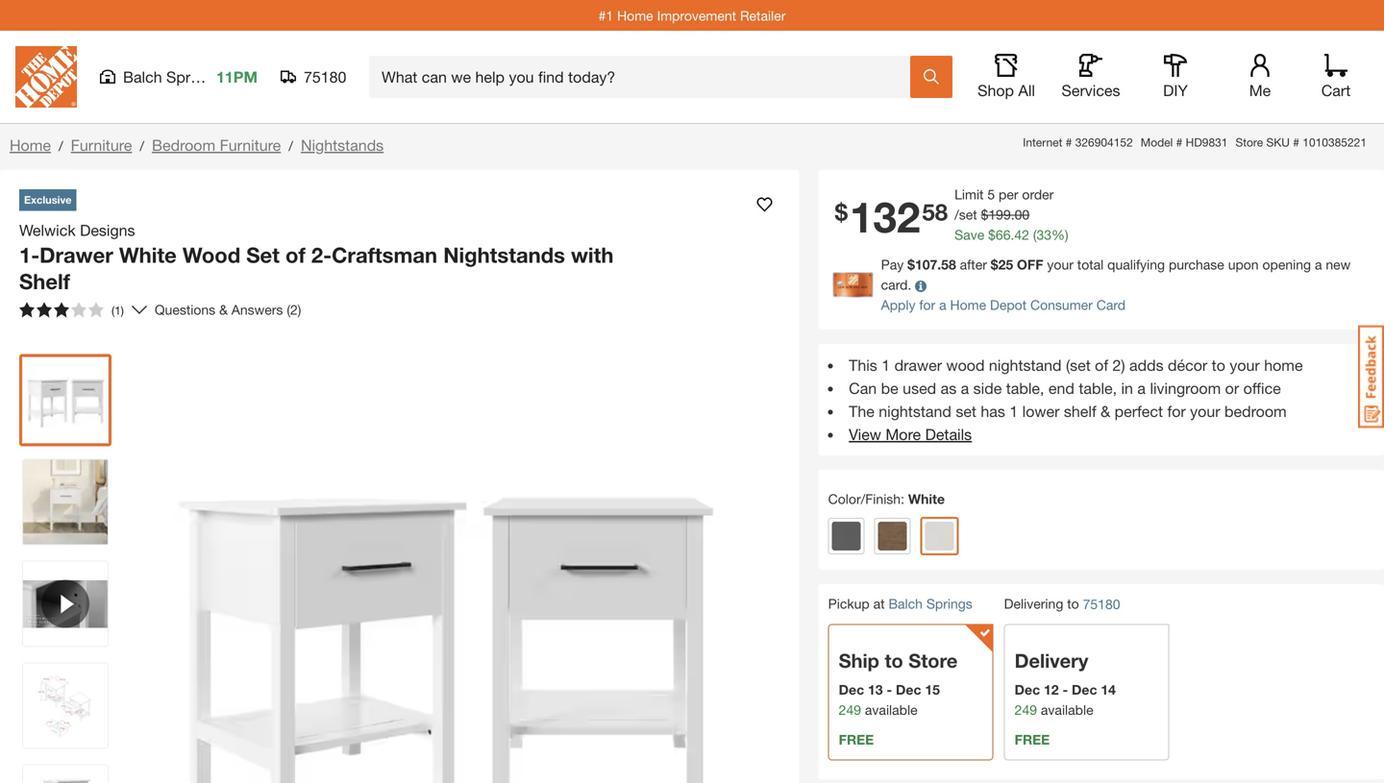 Task type: vqa. For each thing, say whether or not it's contained in the screenshot.
the bottom Deck
no



Task type: locate. For each thing, give the bounding box(es) containing it.
to left the 75180 link
[[1067, 596, 1079, 612]]

1
[[882, 356, 890, 374], [1010, 402, 1018, 421]]

0 vertical spatial your
[[1047, 257, 1074, 272]]

1 vertical spatial to
[[1067, 596, 1079, 612]]

of inside welwick designs 1-drawer white wood set of 2-craftsman nightstands with shelf
[[285, 242, 305, 268]]

1 horizontal spatial &
[[1101, 402, 1110, 421]]

0 vertical spatial of
[[285, 242, 305, 268]]

66
[[996, 227, 1011, 243]]

store left 'sku'
[[1236, 136, 1263, 149]]

. left '('
[[1011, 227, 1014, 243]]

0 vertical spatial balch
[[123, 68, 162, 86]]

nightstands left with
[[443, 242, 565, 268]]

for down info image
[[919, 297, 935, 313]]

set
[[246, 242, 280, 268]]

white welwick designs nightstands hd9831 e1.1 image
[[23, 460, 108, 545]]

0 horizontal spatial of
[[285, 242, 305, 268]]

nightstands inside welwick designs 1-drawer white wood set of 2-craftsman nightstands with shelf
[[443, 242, 565, 268]]

nightstands down 75180 button
[[301, 136, 384, 154]]

1 horizontal spatial white
[[908, 491, 945, 507]]

to inside the ship to store dec 13 - dec 15 249 available
[[885, 649, 903, 672]]

- inside delivery dec 12 - dec 14 249 available
[[1063, 682, 1068, 698]]

wood
[[946, 356, 985, 374]]

199
[[988, 207, 1011, 223]]

dec left 14
[[1072, 682, 1097, 698]]

.
[[1011, 207, 1015, 223], [1011, 227, 1014, 243]]

white right :
[[908, 491, 945, 507]]

of inside this 1 drawer wood nightstand (set of 2) adds décor to your home can be used as a side table, end table, in a livingroom or office the nightstand set has 1 lower shelf & perfect for your bedroom view more details
[[1095, 356, 1108, 374]]

3 stars image
[[19, 302, 104, 318]]

your up or
[[1230, 356, 1260, 374]]

1010385221
[[1303, 136, 1367, 149]]

shop
[[978, 81, 1014, 99]]

0 horizontal spatial available
[[865, 702, 918, 718]]

1 vertical spatial of
[[1095, 356, 1108, 374]]

1 horizontal spatial furniture
[[220, 136, 281, 154]]

0 horizontal spatial free
[[839, 732, 874, 748]]

balch springs button
[[889, 596, 973, 612]]

(2)
[[287, 302, 301, 318]]

feedback link image
[[1358, 325, 1384, 429]]

dec left 15
[[896, 682, 921, 698]]

dark grey image
[[832, 522, 861, 551]]

1 vertical spatial balch
[[889, 596, 923, 612]]

. down per at the top
[[1011, 207, 1015, 223]]

store
[[1236, 136, 1263, 149], [909, 649, 958, 672]]

0 vertical spatial .
[[1011, 207, 1015, 223]]

2 vertical spatial your
[[1190, 402, 1220, 421]]

available down 12
[[1041, 702, 1093, 718]]

a inside the your total qualifying purchase upon opening a new card.
[[1315, 257, 1322, 272]]

your down %)
[[1047, 257, 1074, 272]]

your down livingroom
[[1190, 402, 1220, 421]]

1 furniture from the left
[[71, 136, 132, 154]]

1 vertical spatial .
[[1011, 227, 1014, 243]]

1 horizontal spatial table,
[[1079, 379, 1117, 397]]

card
[[1096, 297, 1126, 313]]

0 vertical spatial &
[[219, 302, 228, 318]]

free for to
[[839, 732, 874, 748]]

2-
[[311, 242, 332, 268]]

1 dec from the left
[[839, 682, 864, 698]]

home up exclusive
[[10, 136, 51, 154]]

2 . from the top
[[1011, 227, 1014, 243]]

1 horizontal spatial store
[[1236, 136, 1263, 149]]

75180 right 'delivering'
[[1083, 596, 1120, 612]]

2 table, from the left
[[1079, 379, 1117, 397]]

to for store
[[885, 649, 903, 672]]

2 free from the left
[[1015, 732, 1050, 748]]

1-
[[19, 242, 40, 268]]

apply for a home depot consumer card link
[[881, 297, 1126, 313]]

balch up bedroom
[[123, 68, 162, 86]]

at
[[873, 596, 885, 612]]

0 horizontal spatial home
[[10, 136, 51, 154]]

- right '13'
[[887, 682, 892, 698]]

model
[[1141, 136, 1173, 149]]

0 horizontal spatial nightstands
[[301, 136, 384, 154]]

shop all button
[[976, 54, 1037, 100]]

2 horizontal spatial #
[[1293, 136, 1299, 149]]

(set
[[1066, 356, 1091, 374]]

internet
[[1023, 136, 1062, 149]]

25
[[998, 257, 1013, 272]]

a
[[1315, 257, 1322, 272], [939, 297, 946, 313], [961, 379, 969, 397], [1137, 379, 1146, 397]]

white welwick designs nightstands hd9831 a0.3 image
[[23, 766, 108, 783]]

the
[[849, 402, 875, 421]]

nightstand down used
[[879, 402, 951, 421]]

your
[[1047, 257, 1074, 272], [1230, 356, 1260, 374], [1190, 402, 1220, 421]]

13
[[868, 682, 883, 698]]

1 vertical spatial springs
[[926, 596, 973, 612]]

white down designs
[[119, 242, 177, 268]]

/ left nightstands link
[[289, 138, 293, 154]]

1 vertical spatial 75180
[[1083, 596, 1120, 612]]

0 horizontal spatial your
[[1047, 257, 1074, 272]]

free
[[839, 732, 874, 748], [1015, 732, 1050, 748]]

0 horizontal spatial 1
[[882, 356, 890, 374]]

0 vertical spatial white
[[119, 242, 177, 268]]

to inside delivering to 75180
[[1067, 596, 1079, 612]]

0 vertical spatial nightstand
[[989, 356, 1062, 374]]

store inside the ship to store dec 13 - dec 15 249 available
[[909, 649, 958, 672]]

to right ship
[[885, 649, 903, 672]]

& right shelf
[[1101, 402, 1110, 421]]

1 horizontal spatial 75180
[[1083, 596, 1120, 612]]

1 horizontal spatial 249
[[1015, 702, 1037, 718]]

2 vertical spatial to
[[885, 649, 903, 672]]

dec left '13'
[[839, 682, 864, 698]]

- inside the ship to store dec 13 - dec 15 249 available
[[887, 682, 892, 698]]

1 vertical spatial 1
[[1010, 402, 1018, 421]]

# right internet
[[1066, 136, 1072, 149]]

white
[[119, 242, 177, 268], [908, 491, 945, 507]]

furniture right home link
[[71, 136, 132, 154]]

0 horizontal spatial 249
[[839, 702, 861, 718]]

this 1 drawer wood nightstand (set of 2) adds décor to your home can be used as a side table, end table, in a livingroom or office the nightstand set has 1 lower shelf & perfect for your bedroom view more details
[[849, 356, 1303, 444]]

table,
[[1006, 379, 1044, 397], [1079, 379, 1117, 397]]

12
[[1044, 682, 1059, 698]]

0 horizontal spatial for
[[919, 297, 935, 313]]

-
[[887, 682, 892, 698], [1063, 682, 1068, 698]]

1 vertical spatial for
[[1167, 402, 1186, 421]]

for down livingroom
[[1167, 402, 1186, 421]]

pay $ 107.58 after $ 25 off
[[881, 257, 1043, 272]]

springs down 'white' icon
[[926, 596, 973, 612]]

nightstand up 'end'
[[989, 356, 1062, 374]]

white inside welwick designs 1-drawer white wood set of 2-craftsman nightstands with shelf
[[119, 242, 177, 268]]

(1) button
[[12, 295, 132, 325]]

more
[[886, 425, 921, 444]]

to up or
[[1212, 356, 1225, 374]]

0 horizontal spatial /
[[59, 138, 63, 154]]

0 horizontal spatial &
[[219, 302, 228, 318]]

or
[[1225, 379, 1239, 397]]

free down '13'
[[839, 732, 874, 748]]

1 vertical spatial white
[[908, 491, 945, 507]]

white welwick designs nightstands hd9831 40.2 image
[[23, 664, 108, 748]]

view
[[849, 425, 881, 444]]

2 vertical spatial home
[[950, 297, 986, 313]]

1 vertical spatial store
[[909, 649, 958, 672]]

$ 132 58 limit 5 per order /set $ 199 . 00 save $ 66 . 42 ( 33 %)
[[835, 186, 1069, 243]]

store up 15
[[909, 649, 958, 672]]

0 horizontal spatial white
[[119, 242, 177, 268]]

1 249 from the left
[[839, 702, 861, 718]]

home
[[617, 7, 653, 23], [10, 136, 51, 154], [950, 297, 986, 313]]

0 vertical spatial 75180
[[304, 68, 346, 86]]

white image
[[925, 522, 954, 551]]

2 dec from the left
[[896, 682, 921, 698]]

:
[[901, 491, 904, 507]]

1 horizontal spatial free
[[1015, 732, 1050, 748]]

1 horizontal spatial nightstand
[[989, 356, 1062, 374]]

1 right has
[[1010, 402, 1018, 421]]

0 horizontal spatial to
[[885, 649, 903, 672]]

balch
[[123, 68, 162, 86], [889, 596, 923, 612]]

order
[[1022, 186, 1054, 202]]

2)
[[1113, 356, 1125, 374]]

$ right after
[[991, 257, 998, 272]]

1 available from the left
[[865, 702, 918, 718]]

welwick designs link
[[19, 219, 143, 242]]

1 horizontal spatial /
[[140, 138, 144, 154]]

home right #1
[[617, 7, 653, 23]]

75180
[[304, 68, 346, 86], [1083, 596, 1120, 612]]

dec
[[839, 682, 864, 698], [896, 682, 921, 698], [1015, 682, 1040, 698], [1072, 682, 1097, 698]]

5
[[987, 186, 995, 202]]

0 vertical spatial to
[[1212, 356, 1225, 374]]

0 vertical spatial 1
[[882, 356, 890, 374]]

table, up shelf
[[1079, 379, 1117, 397]]

furniture right bedroom
[[220, 136, 281, 154]]

326904152
[[1075, 136, 1133, 149]]

available down '13'
[[865, 702, 918, 718]]

hd9831
[[1186, 136, 1228, 149]]

table, up lower at the right
[[1006, 379, 1044, 397]]

1 horizontal spatial for
[[1167, 402, 1186, 421]]

1 free from the left
[[839, 732, 874, 748]]

# right model
[[1176, 136, 1183, 149]]

/
[[59, 138, 63, 154], [140, 138, 144, 154], [289, 138, 293, 154]]

cart link
[[1315, 54, 1357, 100]]

249 down delivery
[[1015, 702, 1037, 718]]

3 # from the left
[[1293, 136, 1299, 149]]

2 horizontal spatial /
[[289, 138, 293, 154]]

1 vertical spatial &
[[1101, 402, 1110, 421]]

- right 12
[[1063, 682, 1068, 698]]

0 horizontal spatial 75180
[[304, 68, 346, 86]]

your inside the your total qualifying purchase upon opening a new card.
[[1047, 257, 1074, 272]]

1 horizontal spatial available
[[1041, 702, 1093, 718]]

# right 'sku'
[[1293, 136, 1299, 149]]

0 horizontal spatial #
[[1066, 136, 1072, 149]]

0 horizontal spatial springs
[[166, 68, 219, 86]]

free down 12
[[1015, 732, 1050, 748]]

of left 2)
[[1095, 356, 1108, 374]]

3 dec from the left
[[1015, 682, 1040, 698]]

welwick designs 1-drawer white wood set of 2-craftsman nightstands with shelf
[[19, 221, 614, 294]]

shelf
[[1064, 402, 1096, 421]]

to inside this 1 drawer wood nightstand (set of 2) adds décor to your home can be used as a side table, end table, in a livingroom or office the nightstand set has 1 lower shelf & perfect for your bedroom view more details
[[1212, 356, 1225, 374]]

75180 up nightstands link
[[304, 68, 346, 86]]

home
[[1264, 356, 1303, 374]]

1 horizontal spatial springs
[[926, 596, 973, 612]]

/ right furniture link
[[140, 138, 144, 154]]

1 horizontal spatial of
[[1095, 356, 1108, 374]]

2 horizontal spatial your
[[1230, 356, 1260, 374]]

1 horizontal spatial -
[[1063, 682, 1068, 698]]

249
[[839, 702, 861, 718], [1015, 702, 1037, 718]]

2 249 from the left
[[1015, 702, 1037, 718]]

0 vertical spatial for
[[919, 297, 935, 313]]

2 available from the left
[[1041, 702, 1093, 718]]

internet # 326904152 model # hd9831 store sku # 1010385221
[[1023, 136, 1367, 149]]

%)
[[1052, 227, 1069, 243]]

white welwick designs nightstands hd9831 64.0 image
[[23, 358, 108, 443]]

dec left 12
[[1015, 682, 1040, 698]]

2 horizontal spatial to
[[1212, 356, 1225, 374]]

1 vertical spatial nightstands
[[443, 242, 565, 268]]

#1
[[598, 7, 613, 23]]

1 horizontal spatial to
[[1067, 596, 1079, 612]]

view more details link
[[849, 425, 972, 444]]

0 vertical spatial home
[[617, 7, 653, 23]]

home left depot
[[950, 297, 986, 313]]

furniture link
[[71, 136, 132, 154]]

0 horizontal spatial furniture
[[71, 136, 132, 154]]

services button
[[1060, 54, 1122, 100]]

1 right this
[[882, 356, 890, 374]]

0 horizontal spatial nightstand
[[879, 402, 951, 421]]

can
[[849, 379, 877, 397]]

0 horizontal spatial table,
[[1006, 379, 1044, 397]]

springs up home / furniture / bedroom furniture / nightstands
[[166, 68, 219, 86]]

0 vertical spatial store
[[1236, 136, 1263, 149]]

of
[[285, 242, 305, 268], [1095, 356, 1108, 374]]

per
[[999, 186, 1018, 202]]

/ right home link
[[59, 138, 63, 154]]

delivery
[[1015, 649, 1088, 672]]

this
[[849, 356, 877, 374]]

of left 2-
[[285, 242, 305, 268]]

0 vertical spatial springs
[[166, 68, 219, 86]]

1 horizontal spatial home
[[617, 7, 653, 23]]

1 vertical spatial nightstand
[[879, 402, 951, 421]]

249 down ship
[[839, 702, 861, 718]]

a left new
[[1315, 257, 1322, 272]]

1 - from the left
[[887, 682, 892, 698]]

2 - from the left
[[1063, 682, 1068, 698]]

0 horizontal spatial -
[[887, 682, 892, 698]]

0 horizontal spatial store
[[909, 649, 958, 672]]

1 horizontal spatial #
[[1176, 136, 1183, 149]]

balch right at
[[889, 596, 923, 612]]

& left answers
[[219, 302, 228, 318]]

1 horizontal spatial nightstands
[[443, 242, 565, 268]]

75180 button
[[281, 67, 347, 87]]



Task type: describe. For each thing, give the bounding box(es) containing it.
apply now image
[[833, 272, 881, 298]]

upon
[[1228, 257, 1259, 272]]

answers
[[231, 302, 283, 318]]

1 horizontal spatial 1
[[1010, 402, 1018, 421]]

33
[[1037, 227, 1052, 243]]

1 horizontal spatial balch
[[889, 596, 923, 612]]

shelf
[[19, 269, 70, 294]]

questions
[[155, 302, 215, 318]]

75180 inside delivering to 75180
[[1083, 596, 1120, 612]]

qualifying
[[1107, 257, 1165, 272]]

(
[[1033, 227, 1037, 243]]

diy
[[1163, 81, 1188, 99]]

apply for a home depot consumer card
[[881, 297, 1126, 313]]

pickup
[[828, 596, 870, 612]]

(1) link
[[12, 295, 147, 325]]

livingroom
[[1150, 379, 1221, 397]]

00
[[1015, 207, 1030, 223]]

/set
[[955, 207, 977, 223]]

$ left 132 at right top
[[835, 198, 848, 225]]

designs
[[80, 221, 135, 239]]

$ right /set
[[981, 207, 988, 223]]

improvement
[[657, 7, 736, 23]]

office
[[1243, 379, 1281, 397]]

107.58
[[915, 257, 956, 272]]

details
[[925, 425, 972, 444]]

132
[[850, 191, 920, 242]]

drawer
[[40, 242, 113, 268]]

4 dec from the left
[[1072, 682, 1097, 698]]

15
[[925, 682, 940, 698]]

card.
[[881, 277, 911, 293]]

a right as
[[961, 379, 969, 397]]

75180 inside button
[[304, 68, 346, 86]]

be
[[881, 379, 898, 397]]

has
[[981, 402, 1005, 421]]

me
[[1249, 81, 1271, 99]]

2 / from the left
[[140, 138, 144, 154]]

1 / from the left
[[59, 138, 63, 154]]

opening
[[1262, 257, 1311, 272]]

a right in
[[1137, 379, 1146, 397]]

delivering
[[1004, 596, 1063, 612]]

1 table, from the left
[[1006, 379, 1044, 397]]

info image
[[915, 281, 927, 292]]

the home depot logo image
[[15, 46, 77, 108]]

home link
[[10, 136, 51, 154]]

set
[[956, 402, 977, 421]]

nightstands link
[[301, 136, 384, 154]]

available inside delivery dec 12 - dec 14 249 available
[[1041, 702, 1093, 718]]

249 inside delivery dec 12 - dec 14 249 available
[[1015, 702, 1037, 718]]

#1 home improvement retailer
[[598, 7, 786, 23]]

2 furniture from the left
[[220, 136, 281, 154]]

sku
[[1266, 136, 1290, 149]]

balch springs 11pm
[[123, 68, 258, 86]]

available inside the ship to store dec 13 - dec 15 249 available
[[865, 702, 918, 718]]

bedroom
[[152, 136, 215, 154]]

retailer
[[740, 7, 786, 23]]

diamond image
[[878, 522, 907, 551]]

6338779274112 image
[[23, 562, 108, 646]]

1 vertical spatial your
[[1230, 356, 1260, 374]]

cart
[[1321, 81, 1351, 99]]

diy button
[[1145, 54, 1206, 100]]

1 # from the left
[[1066, 136, 1072, 149]]

all
[[1018, 81, 1035, 99]]

bedroom furniture link
[[152, 136, 281, 154]]

exclusive
[[24, 194, 72, 206]]

249 inside the ship to store dec 13 - dec 15 249 available
[[839, 702, 861, 718]]

used
[[903, 379, 936, 397]]

What can we help you find today? search field
[[382, 57, 909, 97]]

free for dec
[[1015, 732, 1050, 748]]

0 vertical spatial nightstands
[[301, 136, 384, 154]]

& inside this 1 drawer wood nightstand (set of 2) adds décor to your home can be used as a side table, end table, in a livingroom or office the nightstand set has 1 lower shelf & perfect for your bedroom view more details
[[1101, 402, 1110, 421]]

delivery dec 12 - dec 14 249 available
[[1015, 649, 1116, 718]]

1 vertical spatial home
[[10, 136, 51, 154]]

consumer
[[1030, 297, 1093, 313]]

(1)
[[111, 304, 124, 317]]

shop all
[[978, 81, 1035, 99]]

end
[[1049, 379, 1074, 397]]

$ right 'pay'
[[907, 257, 915, 272]]

pay
[[881, 257, 904, 272]]

purchase
[[1169, 257, 1224, 272]]

$ down 199
[[988, 227, 996, 243]]

after
[[960, 257, 987, 272]]

adds
[[1129, 356, 1164, 374]]

apply
[[881, 297, 915, 313]]

home / furniture / bedroom furniture / nightstands
[[10, 136, 384, 154]]

save
[[955, 227, 984, 243]]

3 / from the left
[[289, 138, 293, 154]]

questions & answers (2)
[[155, 302, 301, 318]]

off
[[1017, 257, 1043, 272]]

0 horizontal spatial balch
[[123, 68, 162, 86]]

a down 107.58
[[939, 297, 946, 313]]

75180 link
[[1083, 594, 1120, 615]]

for inside this 1 drawer wood nightstand (set of 2) adds décor to your home can be used as a side table, end table, in a livingroom or office the nightstand set has 1 lower shelf & perfect for your bedroom view more details
[[1167, 402, 1186, 421]]

perfect
[[1115, 402, 1163, 421]]

2 # from the left
[[1176, 136, 1183, 149]]

side
[[973, 379, 1002, 397]]

your total qualifying purchase upon opening a new card.
[[881, 257, 1351, 293]]

42
[[1014, 227, 1029, 243]]

total
[[1077, 257, 1104, 272]]

delivering to 75180
[[1004, 596, 1120, 612]]

2 horizontal spatial home
[[950, 297, 986, 313]]

services
[[1062, 81, 1120, 99]]

welwick
[[19, 221, 76, 239]]

with
[[571, 242, 614, 268]]

drawer
[[894, 356, 942, 374]]

1 . from the top
[[1011, 207, 1015, 223]]

in
[[1121, 379, 1133, 397]]

to for 75180
[[1067, 596, 1079, 612]]

1 horizontal spatial your
[[1190, 402, 1220, 421]]

11pm
[[216, 68, 258, 86]]

bedroom
[[1225, 402, 1287, 421]]

décor
[[1168, 356, 1207, 374]]



